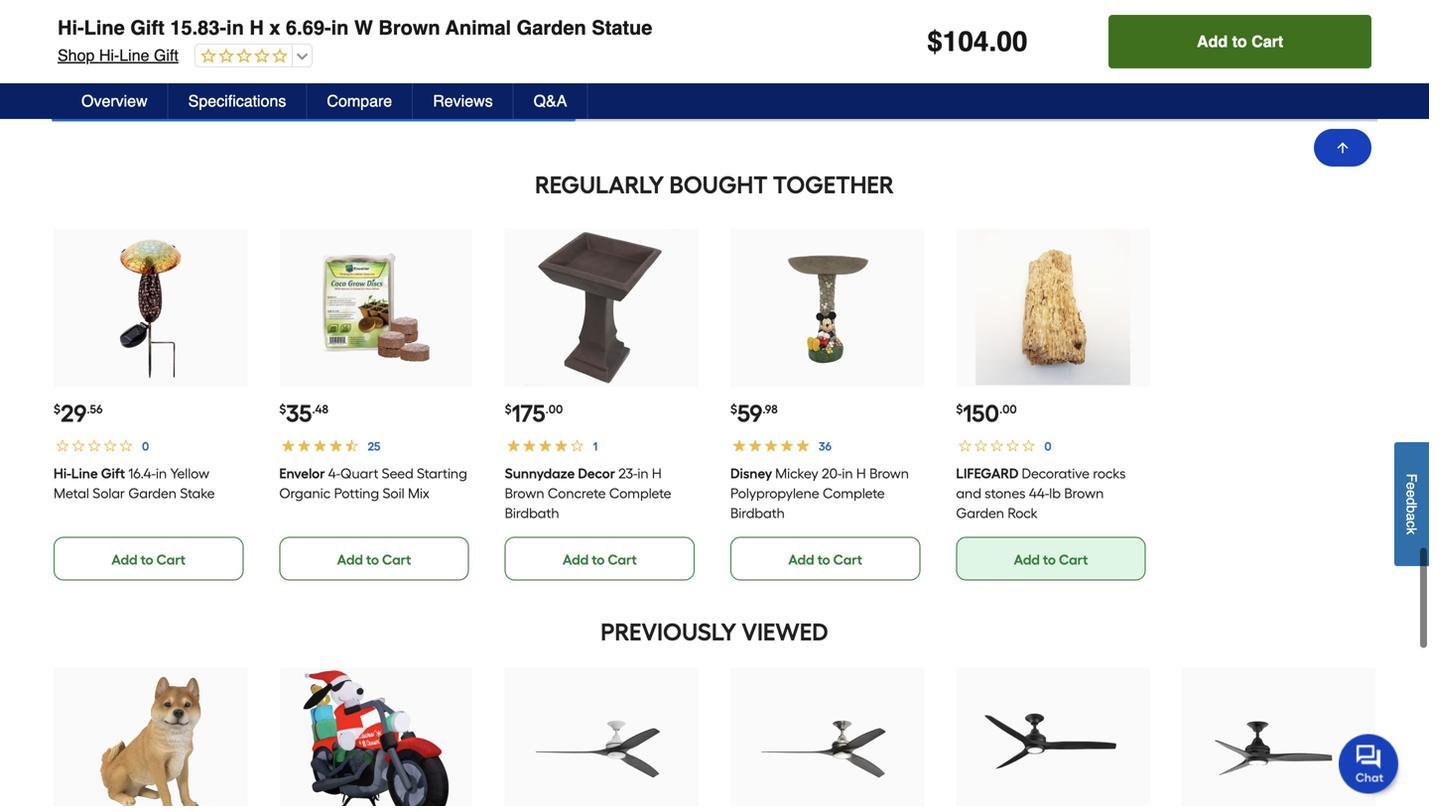 Task type: locate. For each thing, give the bounding box(es) containing it.
sunnydaze decor
[[505, 465, 615, 482]]

0 vertical spatial hi-
[[58, 16, 84, 39]]

.56
[[87, 402, 103, 417]]

175 list item
[[505, 229, 699, 581]]

add to cart inside 59 list item
[[788, 552, 862, 569]]

hi-
[[58, 16, 84, 39], [99, 46, 119, 65], [54, 465, 71, 482]]

1 horizontal spatial h
[[652, 465, 662, 482]]

gift for hi-line gift
[[101, 465, 125, 482]]

0 horizontal spatial h
[[249, 16, 264, 39]]

e
[[1404, 482, 1420, 490], [1404, 490, 1420, 498]]

in inside the 16.4-in yellow metal solar garden stake
[[156, 465, 167, 482]]

$ for 104
[[927, 26, 943, 58]]

line
[[84, 16, 125, 39], [119, 46, 149, 65], [71, 465, 98, 482]]

b
[[1404, 506, 1420, 513]]

hi- up metal
[[54, 465, 71, 482]]

polypropylene
[[730, 485, 819, 502]]

birdbath down polypropylene
[[730, 505, 785, 522]]

stake
[[180, 485, 215, 502]]

add to cart
[[1197, 32, 1283, 51], [111, 64, 186, 81], [337, 64, 411, 81], [563, 64, 637, 81], [788, 64, 862, 81], [1014, 64, 1088, 81], [1240, 64, 1314, 81], [111, 552, 186, 569], [337, 552, 411, 569], [563, 552, 637, 569], [788, 552, 862, 569], [1014, 552, 1088, 569]]

brown inside the 23-in h brown concrete complete birdbath
[[505, 485, 544, 502]]

brown down sunnydaze
[[505, 485, 544, 502]]

h inside the 23-in h brown concrete complete birdbath
[[652, 465, 662, 482]]

q&a
[[534, 92, 567, 110]]

$ 175 .00
[[505, 399, 563, 428]]

c
[[1404, 521, 1420, 528]]

$ left .56
[[54, 402, 61, 417]]

starting
[[417, 465, 467, 482]]

garden down 16.4-
[[128, 485, 177, 502]]

2 vertical spatial hi-
[[54, 465, 71, 482]]

previously
[[601, 618, 737, 647]]

d
[[1404, 498, 1420, 506]]

concrete
[[548, 485, 606, 502]]

add to cart for 2nd add to cart list item from the right
[[1014, 64, 1088, 81]]

gift for hi-line gift 15.83-in h x 6.69-in w brown animal garden statue
[[130, 16, 165, 39]]

2 horizontal spatial h
[[856, 465, 866, 482]]

add to cart inside 150 list item
[[1014, 552, 1088, 569]]

.00 up lifegard
[[999, 402, 1017, 417]]

1 .00 from the left
[[545, 402, 563, 417]]

1 e from the top
[[1404, 482, 1420, 490]]

birdbath
[[505, 505, 559, 522], [730, 505, 785, 522]]

overview
[[81, 92, 148, 110]]

$ for 150
[[956, 402, 963, 417]]

seed
[[382, 465, 414, 482]]

add inside the "29" list item
[[111, 552, 137, 569]]

birdbath down sunnydaze
[[505, 505, 559, 522]]

hi- for hi-line gift 15.83-in h x 6.69-in w brown animal garden statue
[[58, 16, 84, 39]]

birdbath inside the 23-in h brown concrete complete birdbath
[[505, 505, 559, 522]]

cart
[[1252, 32, 1283, 51], [156, 64, 186, 81], [382, 64, 411, 81], [608, 64, 637, 81], [833, 64, 862, 81], [1059, 64, 1088, 81], [1285, 64, 1314, 81], [156, 552, 186, 569], [382, 552, 411, 569], [608, 552, 637, 569], [833, 552, 862, 569], [1059, 552, 1088, 569]]

cart inside 59 list item
[[833, 552, 862, 569]]

metal
[[54, 485, 89, 502]]

cart for the "29" list item
[[156, 552, 186, 569]]

.
[[989, 26, 997, 58]]

line up overview
[[119, 46, 149, 65]]

e up "b"
[[1404, 490, 1420, 498]]

1 horizontal spatial complete
[[823, 485, 885, 502]]

.48
[[312, 402, 328, 417]]

35
[[286, 399, 312, 428]]

0 horizontal spatial complete
[[609, 485, 671, 502]]

line inside the "29" list item
[[71, 465, 98, 482]]

brown right the 20-
[[869, 465, 909, 482]]

add to cart for fifth add to cart list item from the right
[[111, 64, 186, 81]]

35 list item
[[279, 229, 473, 581]]

2 horizontal spatial garden
[[956, 505, 1004, 522]]

e up d
[[1404, 482, 1420, 490]]

to inside the "29" list item
[[141, 552, 153, 569]]

statue
[[592, 16, 652, 39]]

in left yellow
[[156, 465, 167, 482]]

line up shop hi-line gift
[[84, 16, 125, 39]]

solar
[[93, 485, 125, 502]]

fanimation spitfire 60-in matte white led indoor/outdoor propeller ceiling fan with light remote (3-blade) image
[[524, 670, 679, 807]]

viewed
[[742, 618, 828, 647]]

$ inside $ 150 .00
[[956, 402, 963, 417]]

$ left .
[[927, 26, 943, 58]]

to inside 59 list item
[[817, 552, 830, 569]]

to for fifth add to cart list item from the right
[[141, 64, 153, 81]]

$ inside $ 35 .48
[[279, 402, 286, 417]]

to for third add to cart list item from right
[[592, 64, 605, 81]]

bought
[[669, 171, 768, 199]]

complete down 23-
[[609, 485, 671, 502]]

h
[[249, 16, 264, 39], [652, 465, 662, 482], [856, 465, 866, 482]]

hi- inside the "29" list item
[[54, 465, 71, 482]]

brown
[[378, 16, 440, 39], [869, 465, 909, 482], [505, 485, 544, 502], [1064, 485, 1104, 502]]

0 vertical spatial line
[[84, 16, 125, 39]]

add to cart inside 175 list item
[[563, 552, 637, 569]]

brown right lb
[[1064, 485, 1104, 502]]

to for 175 list item
[[592, 552, 605, 569]]

1 vertical spatial line
[[119, 46, 149, 65]]

cart for 175 list item
[[608, 552, 637, 569]]

add to cart for 4th add to cart list item from the right
[[337, 64, 411, 81]]

lifegard
[[956, 465, 1019, 482]]

add for the "29" list item
[[111, 552, 137, 569]]

garden
[[517, 16, 586, 39], [128, 485, 177, 502], [956, 505, 1004, 522]]

add for fifth add to cart list item from the right
[[111, 64, 137, 81]]

to inside 175 list item
[[592, 552, 605, 569]]

4-quart seed starting organic potting soil mix
[[279, 465, 467, 502]]

shop
[[58, 46, 95, 65]]

line up metal
[[71, 465, 98, 482]]

add
[[1197, 32, 1228, 51], [111, 64, 137, 81], [337, 64, 363, 81], [563, 64, 589, 81], [788, 64, 814, 81], [1014, 64, 1040, 81], [1240, 64, 1266, 81], [111, 552, 137, 569], [337, 552, 363, 569], [563, 552, 589, 569], [788, 552, 814, 569], [1014, 552, 1040, 569]]

cart for fifth add to cart list item from the right
[[156, 64, 186, 81]]

garden down and
[[956, 505, 1004, 522]]

complete
[[609, 485, 671, 502], [823, 485, 885, 502]]

h right the 20-
[[856, 465, 866, 482]]

gift down 15.83-
[[154, 46, 178, 65]]

yellow
[[170, 465, 209, 482]]

fanimation spitfire 48-in black led indoor/outdoor propeller ceiling fan with light remote (3-blade) image
[[1201, 670, 1356, 807]]

h left the x
[[249, 16, 264, 39]]

59 list item
[[730, 229, 924, 581]]

add to cart inside the "29" list item
[[111, 552, 186, 569]]

59
[[737, 399, 763, 428]]

$ inside $ 175 .00
[[505, 402, 512, 417]]

1 horizontal spatial birdbath
[[730, 505, 785, 522]]

mickey
[[775, 465, 818, 482]]

add to cart for the "29" list item
[[111, 552, 186, 569]]

reviews
[[433, 92, 493, 110]]

w
[[354, 16, 373, 39]]

hi- up shop
[[58, 16, 84, 39]]

0 vertical spatial garden
[[517, 16, 586, 39]]

1 complete from the left
[[609, 485, 671, 502]]

$ 29 .56
[[54, 399, 103, 428]]

2 vertical spatial garden
[[956, 505, 1004, 522]]

quart
[[340, 465, 378, 482]]

complete down the 20-
[[823, 485, 885, 502]]

$ up lifegard
[[956, 402, 963, 417]]

garden inside the 16.4-in yellow metal solar garden stake
[[128, 485, 177, 502]]

add to cart inside the 35 list item
[[337, 552, 411, 569]]

brown inside decorative rocks and stones 44-lb brown garden rock
[[1064, 485, 1104, 502]]

fanimation spitfire 60-in black led indoor/outdoor propeller ceiling fan with light remote (3-blade) image
[[975, 670, 1130, 807]]

hi- for hi-line gift
[[54, 465, 71, 482]]

lb
[[1049, 485, 1061, 502]]

0 horizontal spatial birdbath
[[505, 505, 559, 522]]

brown right w
[[378, 16, 440, 39]]

compare
[[327, 92, 392, 110]]

0 horizontal spatial garden
[[128, 485, 177, 502]]

$
[[927, 26, 943, 58], [54, 402, 61, 417], [279, 402, 286, 417], [505, 402, 512, 417], [730, 402, 737, 417], [956, 402, 963, 417]]

to for the "29" list item
[[141, 552, 153, 569]]

175
[[512, 399, 545, 428]]

gift up shop hi-line gift
[[130, 16, 165, 39]]

.00
[[545, 402, 563, 417], [999, 402, 1017, 417]]

in up zero stars image
[[226, 16, 244, 39]]

in
[[226, 16, 244, 39], [331, 16, 349, 39], [156, 465, 167, 482], [638, 465, 649, 482], [842, 465, 853, 482]]

0 vertical spatial gift
[[130, 16, 165, 39]]

together
[[773, 171, 894, 199]]

1 birdbath from the left
[[505, 505, 559, 522]]

soil
[[383, 485, 405, 502]]

in right mickey
[[842, 465, 853, 482]]

00
[[997, 26, 1028, 58]]

2 vertical spatial gift
[[101, 465, 125, 482]]

to inside the 35 list item
[[366, 552, 379, 569]]

gift up solar
[[101, 465, 125, 482]]

cart inside the 35 list item
[[382, 552, 411, 569]]

brown inside mickey 20-in h brown polypropylene complete birdbath
[[869, 465, 909, 482]]

add to cart link
[[54, 50, 243, 94], [279, 50, 469, 94], [505, 50, 695, 94], [730, 50, 920, 94], [956, 50, 1146, 94], [1182, 50, 1372, 94], [54, 537, 243, 581], [279, 537, 469, 581], [505, 537, 695, 581], [730, 537, 920, 581], [956, 537, 1146, 581]]

2 .00 from the left
[[999, 402, 1017, 417]]

cart inside 175 list item
[[608, 552, 637, 569]]

cart for the 35 list item
[[382, 552, 411, 569]]

1 vertical spatial garden
[[128, 485, 177, 502]]

gift
[[130, 16, 165, 39], [154, 46, 178, 65], [101, 465, 125, 482]]

.00 inside $ 175 .00
[[545, 402, 563, 417]]

.00 up sunnydaze decor
[[545, 402, 563, 417]]

$ left .48
[[279, 402, 286, 417]]

h inside mickey 20-in h brown polypropylene complete birdbath
[[856, 465, 866, 482]]

add inside 175 list item
[[563, 552, 589, 569]]

h right 23-
[[652, 465, 662, 482]]

2 vertical spatial line
[[71, 465, 98, 482]]

23-
[[618, 465, 638, 482]]

in right decor
[[638, 465, 649, 482]]

gift inside the "29" list item
[[101, 465, 125, 482]]

1 horizontal spatial .00
[[999, 402, 1017, 417]]

sunnydaze
[[505, 465, 575, 482]]

1 vertical spatial hi-
[[99, 46, 119, 65]]

1 horizontal spatial garden
[[517, 16, 586, 39]]

to inside 150 list item
[[1043, 552, 1056, 569]]

regularly bought together
[[535, 171, 894, 199]]

6.69-
[[286, 16, 331, 39]]

add inside the 35 list item
[[337, 552, 363, 569]]

.98
[[763, 402, 778, 417]]

.00 for 175
[[545, 402, 563, 417]]

$ up sunnydaze
[[505, 402, 512, 417]]

disney mickey 20-in h brown polypropylene complete birdbath image
[[750, 230, 905, 386]]

mix
[[408, 485, 430, 502]]

organic
[[279, 485, 331, 502]]

add for 4th add to cart list item from the right
[[337, 64, 363, 81]]

$ inside $ 29 .56
[[54, 402, 61, 417]]

garden left statue
[[517, 16, 586, 39]]

to
[[1232, 32, 1247, 51], [141, 64, 153, 81], [366, 64, 379, 81], [592, 64, 605, 81], [817, 64, 830, 81], [1043, 64, 1056, 81], [1269, 64, 1281, 81], [141, 552, 153, 569], [366, 552, 379, 569], [592, 552, 605, 569], [817, 552, 830, 569], [1043, 552, 1056, 569]]

2 birdbath from the left
[[730, 505, 785, 522]]

2 complete from the left
[[823, 485, 885, 502]]

16.4-
[[128, 465, 156, 482]]

to for 2nd add to cart list item from the right
[[1043, 64, 1056, 81]]

to for 59 list item
[[817, 552, 830, 569]]

cart inside the "29" list item
[[156, 552, 186, 569]]

$ left .98
[[730, 402, 737, 417]]

0 horizontal spatial .00
[[545, 402, 563, 417]]

.00 inside $ 150 .00
[[999, 402, 1017, 417]]

$ inside the $ 59 .98
[[730, 402, 737, 417]]

150 list item
[[956, 229, 1150, 581]]

hi- right shop
[[99, 46, 119, 65]]

potting
[[334, 485, 379, 502]]

to inside button
[[1232, 32, 1247, 51]]

rock
[[1008, 505, 1038, 522]]

add inside 59 list item
[[788, 552, 814, 569]]

add to cart for 175 list item
[[563, 552, 637, 569]]

add to cart list item
[[54, 0, 247, 94], [279, 0, 473, 94], [505, 0, 699, 94], [956, 0, 1150, 94], [1182, 0, 1375, 94]]

decorative rocks and stones 44-lb brown garden rock
[[956, 465, 1126, 522]]

hi-line gift 15.83-in h x 6.69-in w brown animal garden statue image
[[73, 670, 228, 807]]



Task type: vqa. For each thing, say whether or not it's contained in the screenshot.
in within "Mickey 20-in H Brown Polypropylene Complete Birdbath"
yes



Task type: describe. For each thing, give the bounding box(es) containing it.
previously viewed heading
[[52, 613, 1377, 652]]

add to cart for the 35 list item
[[337, 552, 411, 569]]

x
[[269, 16, 280, 39]]

add inside button
[[1197, 32, 1228, 51]]

garden inside decorative rocks and stones 44-lb brown garden rock
[[956, 505, 1004, 522]]

add to cart link inside 175 list item
[[505, 537, 695, 581]]

k
[[1404, 528, 1420, 535]]

mickey 20-in h brown polypropylene complete birdbath
[[730, 465, 909, 522]]

a
[[1404, 513, 1420, 521]]

in left w
[[331, 16, 349, 39]]

3 add to cart list item from the left
[[505, 0, 699, 94]]

previously viewed
[[601, 618, 828, 647]]

shop hi-line gift
[[58, 46, 178, 65]]

fanimation spitfire 60-in brushed nickel led indoor/outdoor propeller ceiling fan with light remote (3-blade) image
[[750, 670, 905, 807]]

add for the 35 list item
[[337, 552, 363, 569]]

add to cart link inside 59 list item
[[730, 537, 920, 581]]

2 e from the top
[[1404, 490, 1420, 498]]

cart inside 150 list item
[[1059, 552, 1088, 569]]

line for hi-line gift
[[71, 465, 98, 482]]

4 add to cart list item from the left
[[956, 0, 1150, 94]]

add inside 150 list item
[[1014, 552, 1040, 569]]

regularly bought together heading
[[52, 165, 1377, 205]]

29
[[61, 399, 87, 428]]

1 add to cart list item from the left
[[54, 0, 247, 94]]

specifications
[[188, 92, 286, 110]]

add for first add to cart list item from right
[[1240, 64, 1266, 81]]

cart for 4th add to cart list item from the right
[[382, 64, 411, 81]]

in inside the 23-in h brown concrete complete birdbath
[[638, 465, 649, 482]]

$ 35 .48
[[279, 399, 328, 428]]

stones
[[985, 485, 1026, 502]]

hi-line gift
[[54, 465, 125, 482]]

cart for 59 list item
[[833, 552, 862, 569]]

regularly
[[535, 171, 664, 199]]

peanuts 4.5-ft lighted peanuts worldwide snoopy christmas inflatable image
[[299, 670, 454, 807]]

add to cart link inside 150 list item
[[956, 537, 1146, 581]]

to for the 35 list item
[[366, 552, 379, 569]]

cart for third add to cart list item from right
[[608, 64, 637, 81]]

4-
[[328, 465, 340, 482]]

zero stars image
[[195, 48, 288, 66]]

cart inside button
[[1252, 32, 1283, 51]]

hi-line gift 16.4-in yellow metal solar garden stake image
[[73, 230, 228, 386]]

.00 for 150
[[999, 402, 1017, 417]]

add to cart button
[[1109, 15, 1372, 68]]

5 add to cart list item from the left
[[1182, 0, 1375, 94]]

20-
[[822, 465, 842, 482]]

29 list item
[[54, 229, 247, 581]]

animal
[[445, 16, 511, 39]]

line for hi-line gift 15.83-in h x 6.69-in w brown animal garden statue
[[84, 16, 125, 39]]

cart for first add to cart list item from right
[[1285, 64, 1314, 81]]

and
[[956, 485, 981, 502]]

rocks
[[1093, 465, 1126, 482]]

reviews button
[[413, 83, 514, 119]]

add for 175 list item
[[563, 552, 589, 569]]

complete inside mickey 20-in h brown polypropylene complete birdbath
[[823, 485, 885, 502]]

add to cart inside button
[[1197, 32, 1283, 51]]

150
[[963, 399, 999, 428]]

add to cart for 59 list item
[[788, 552, 862, 569]]

to for 4th add to cart list item from the right
[[366, 64, 379, 81]]

$ for 59
[[730, 402, 737, 417]]

44-
[[1029, 485, 1049, 502]]

to for first add to cart list item from right
[[1269, 64, 1281, 81]]

sunnydaze decor 23-in h brown concrete complete birdbath image
[[524, 230, 679, 386]]

$ 104 . 00
[[927, 26, 1028, 58]]

envelor
[[279, 465, 325, 482]]

arrow up image
[[1335, 140, 1351, 156]]

16.4-in yellow metal solar garden stake
[[54, 465, 215, 502]]

f
[[1404, 474, 1420, 482]]

$ for 175
[[505, 402, 512, 417]]

f e e d b a c k button
[[1394, 442, 1429, 567]]

$ 59 .98
[[730, 399, 778, 428]]

envelor 4-quart seed starting organic potting soil mix image
[[299, 230, 454, 386]]

hi-line gift 15.83-in h x 6.69-in w brown animal garden statue
[[58, 16, 652, 39]]

chat invite button image
[[1339, 734, 1399, 794]]

add for 2nd add to cart list item from the right
[[1014, 64, 1040, 81]]

in inside mickey 20-in h brown polypropylene complete birdbath
[[842, 465, 853, 482]]

q&a button
[[514, 83, 588, 119]]

complete inside the 23-in h brown concrete complete birdbath
[[609, 485, 671, 502]]

104
[[943, 26, 989, 58]]

add for 59 list item
[[788, 552, 814, 569]]

add for third add to cart list item from right
[[563, 64, 589, 81]]

decorative
[[1022, 465, 1090, 482]]

$ for 35
[[279, 402, 286, 417]]

1 vertical spatial gift
[[154, 46, 178, 65]]

23-in h brown concrete complete birdbath
[[505, 465, 671, 522]]

add to cart for third add to cart list item from right
[[563, 64, 637, 81]]

lifegard decorative rocks and stones 44-lb brown garden rock image
[[975, 230, 1130, 386]]

specifications button
[[168, 83, 307, 119]]

add to cart link inside the 35 list item
[[279, 537, 469, 581]]

$ 150 .00
[[956, 399, 1017, 428]]

compare button
[[307, 83, 413, 119]]

15.83-
[[170, 16, 226, 39]]

birdbath inside mickey 20-in h brown polypropylene complete birdbath
[[730, 505, 785, 522]]

$ for 29
[[54, 402, 61, 417]]

2 add to cart list item from the left
[[279, 0, 473, 94]]

disney
[[730, 465, 772, 482]]

overview button
[[62, 83, 168, 119]]

add to cart for first add to cart list item from right
[[1240, 64, 1314, 81]]

f e e d b a c k
[[1404, 474, 1420, 535]]

add to cart link inside the "29" list item
[[54, 537, 243, 581]]

cart for 2nd add to cart list item from the right
[[1059, 64, 1088, 81]]

decor
[[578, 465, 615, 482]]



